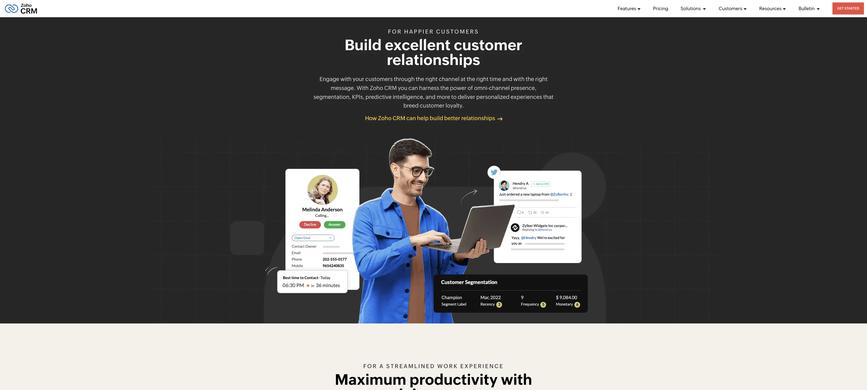 Task type: vqa. For each thing, say whether or not it's contained in the screenshot.
middle 'Schedule'
no



Task type: describe. For each thing, give the bounding box(es) containing it.
1 vertical spatial relationships
[[462, 115, 495, 122]]

a
[[380, 364, 384, 370]]

1 vertical spatial zoho
[[378, 115, 392, 122]]

1 vertical spatial crm
[[393, 115, 406, 122]]

you
[[398, 85, 408, 91]]

features link
[[618, 0, 641, 17]]

relationships inside for happier customers build excellent customer relationships
[[387, 51, 480, 69]]

get started
[[838, 6, 860, 10]]

to
[[452, 94, 457, 100]]

with
[[357, 85, 369, 91]]

get
[[838, 6, 844, 10]]

resources link
[[760, 0, 787, 17]]

experience
[[461, 364, 504, 370]]

pricing link
[[653, 0, 669, 17]]

engage with your customers through the right channel at the right time and with the right message. with
[[320, 76, 548, 91]]

how
[[365, 115, 377, 122]]

customers inside engage with your customers through the right channel at the right time and with the right message. with
[[366, 76, 393, 82]]

build
[[430, 115, 443, 122]]

customer inside for happier customers build excellent customer relationships
[[454, 36, 523, 54]]

more
[[437, 94, 450, 100]]

use
[[457, 386, 482, 391]]

engage
[[320, 76, 339, 82]]

contact card image
[[286, 169, 360, 291]]

bulletin link
[[799, 0, 821, 17]]

customers inside for happier customers build excellent customer relationships
[[436, 28, 479, 35]]

0 vertical spatial crm
[[384, 85, 397, 91]]

for a streamlined work experience maximum productivity with minimum use
[[335, 364, 533, 391]]

customer inside you can harness the power of omni-channel presence, segmentation, kpis, predictive intelligence, and more to deliver personalized experiences that breed customer loyalty.
[[420, 103, 445, 109]]

happier
[[404, 28, 434, 35]]

you can harness the power of omni-channel presence, segmentation, kpis, predictive intelligence, and more to deliver personalized experiences that breed customer loyalty.
[[314, 85, 554, 109]]

segmentation image
[[434, 275, 588, 313]]

resources
[[760, 6, 782, 11]]

get started link
[[833, 2, 864, 15]]

kpis,
[[352, 94, 365, 100]]

harness
[[419, 85, 440, 91]]

social media card image
[[488, 166, 582, 264]]

crm home banner image
[[352, 138, 516, 324]]

presence,
[[511, 85, 537, 91]]

help
[[417, 115, 429, 122]]

channel for right
[[439, 76, 460, 82]]

3 right from the left
[[536, 76, 548, 82]]

intelligence,
[[393, 94, 425, 100]]

segmentation,
[[314, 94, 351, 100]]

experiences
[[511, 94, 542, 100]]

with inside the for a streamlined work experience maximum productivity with minimum use
[[501, 372, 533, 389]]

through
[[394, 76, 415, 82]]

at
[[461, 76, 466, 82]]

started
[[845, 6, 860, 10]]



Task type: locate. For each thing, give the bounding box(es) containing it.
0 horizontal spatial customers
[[366, 76, 393, 82]]

minimum
[[385, 386, 453, 391]]

loyalty.
[[446, 103, 464, 109]]

1 vertical spatial customers
[[366, 76, 393, 82]]

the inside you can harness the power of omni-channel presence, segmentation, kpis, predictive intelligence, and more to deliver personalized experiences that breed customer loyalty.
[[441, 85, 449, 91]]

1 horizontal spatial right
[[477, 76, 489, 82]]

excellent
[[385, 36, 451, 54]]

the up the presence,
[[526, 76, 534, 82]]

0 horizontal spatial customer
[[420, 103, 445, 109]]

channel inside engage with your customers through the right channel at the right time and with the right message. with
[[439, 76, 460, 82]]

for for productivity
[[363, 364, 378, 370]]

0 horizontal spatial channel
[[439, 76, 460, 82]]

can up intelligence,
[[409, 85, 418, 91]]

predictive
[[366, 94, 392, 100]]

message.
[[331, 85, 356, 91]]

work
[[438, 364, 458, 370]]

for left a
[[363, 364, 378, 370]]

deliver
[[458, 94, 476, 100]]

bulletin
[[799, 6, 816, 11]]

solutions link
[[681, 0, 707, 17]]

zoho crm
[[370, 85, 397, 91]]

zoho right how
[[378, 115, 392, 122]]

relationships
[[387, 51, 480, 69], [462, 115, 495, 122]]

for happier customers build excellent customer relationships
[[345, 28, 523, 69]]

for left happier
[[388, 28, 402, 35]]

1 vertical spatial for
[[363, 364, 378, 370]]

customers
[[436, 28, 479, 35], [366, 76, 393, 82]]

1 vertical spatial channel
[[489, 85, 510, 91]]

1 right from the left
[[426, 76, 438, 82]]

crm down 'breed'
[[393, 115, 406, 122]]

the
[[416, 76, 424, 82], [467, 76, 475, 82], [526, 76, 534, 82], [441, 85, 449, 91]]

the right at
[[467, 76, 475, 82]]

with
[[341, 76, 352, 82], [514, 76, 525, 82], [501, 372, 533, 389]]

omni-
[[474, 85, 489, 91]]

the up 'more'
[[441, 85, 449, 91]]

0 vertical spatial for
[[388, 28, 402, 35]]

0 vertical spatial channel
[[439, 76, 460, 82]]

right up the harness
[[426, 76, 438, 82]]

and inside engage with your customers through the right channel at the right time and with the right message. with
[[503, 76, 513, 82]]

channel inside you can harness the power of omni-channel presence, segmentation, kpis, predictive intelligence, and more to deliver personalized experiences that breed customer loyalty.
[[489, 85, 510, 91]]

and down the harness
[[426, 94, 436, 100]]

zoho
[[370, 85, 383, 91], [378, 115, 392, 122]]

personalized
[[477, 94, 510, 100]]

can inside you can harness the power of omni-channel presence, segmentation, kpis, predictive intelligence, and more to deliver personalized experiences that breed customer loyalty.
[[409, 85, 418, 91]]

solutions
[[681, 6, 702, 11]]

better
[[445, 115, 461, 122]]

1 vertical spatial customer
[[420, 103, 445, 109]]

for for relationships
[[388, 28, 402, 35]]

can
[[409, 85, 418, 91], [407, 115, 416, 122]]

0 vertical spatial customers
[[436, 28, 479, 35]]

0 horizontal spatial right
[[426, 76, 438, 82]]

1 horizontal spatial for
[[388, 28, 402, 35]]

0 vertical spatial and
[[503, 76, 513, 82]]

2 right from the left
[[477, 76, 489, 82]]

1 vertical spatial can
[[407, 115, 416, 122]]

for inside the for a streamlined work experience maximum productivity with minimum use
[[363, 364, 378, 370]]

customers
[[719, 6, 743, 11]]

0 horizontal spatial and
[[426, 94, 436, 100]]

channel
[[439, 76, 460, 82], [489, 85, 510, 91]]

channel down time
[[489, 85, 510, 91]]

1 horizontal spatial channel
[[489, 85, 510, 91]]

crm
[[384, 85, 397, 91], [393, 115, 406, 122]]

right
[[426, 76, 438, 82], [477, 76, 489, 82], [536, 76, 548, 82]]

crm left you
[[384, 85, 397, 91]]

0 vertical spatial can
[[409, 85, 418, 91]]

zoho up predictive
[[370, 85, 383, 91]]

relationships up engage with your customers through the right channel at the right time and with the right message. with
[[387, 51, 480, 69]]

right up that
[[536, 76, 548, 82]]

1 vertical spatial and
[[426, 94, 436, 100]]

relationships down deliver
[[462, 115, 495, 122]]

the up the harness
[[416, 76, 424, 82]]

power
[[450, 85, 467, 91]]

of
[[468, 85, 473, 91]]

productivity
[[410, 372, 498, 389]]

how zoho crm can help build better relationships
[[365, 115, 495, 122]]

2 horizontal spatial right
[[536, 76, 548, 82]]

zoho crm logo image
[[5, 2, 37, 15]]

channel up power
[[439, 76, 460, 82]]

0 vertical spatial customer
[[454, 36, 523, 54]]

pricing
[[653, 6, 669, 11]]

your
[[353, 76, 364, 82]]

for inside for happier customers build excellent customer relationships
[[388, 28, 402, 35]]

1 horizontal spatial customers
[[436, 28, 479, 35]]

0 vertical spatial zoho
[[370, 85, 383, 91]]

and right time
[[503, 76, 513, 82]]

1 horizontal spatial customer
[[454, 36, 523, 54]]

time
[[490, 76, 502, 82]]

1 horizontal spatial and
[[503, 76, 513, 82]]

features
[[618, 6, 636, 11]]

and
[[503, 76, 513, 82], [426, 94, 436, 100]]

build
[[345, 36, 382, 54]]

channel for omni-
[[489, 85, 510, 91]]

for
[[388, 28, 402, 35], [363, 364, 378, 370]]

best time to contact image
[[273, 267, 352, 298]]

customer
[[454, 36, 523, 54], [420, 103, 445, 109]]

0 horizontal spatial for
[[363, 364, 378, 370]]

maximum
[[335, 372, 407, 389]]

breed
[[404, 103, 419, 109]]

that
[[544, 94, 554, 100]]

right up omni-
[[477, 76, 489, 82]]

streamlined
[[386, 364, 435, 370]]

and inside you can harness the power of omni-channel presence, segmentation, kpis, predictive intelligence, and more to deliver personalized experiences that breed customer loyalty.
[[426, 94, 436, 100]]

0 vertical spatial relationships
[[387, 51, 480, 69]]

can left 'help' at the left of page
[[407, 115, 416, 122]]



